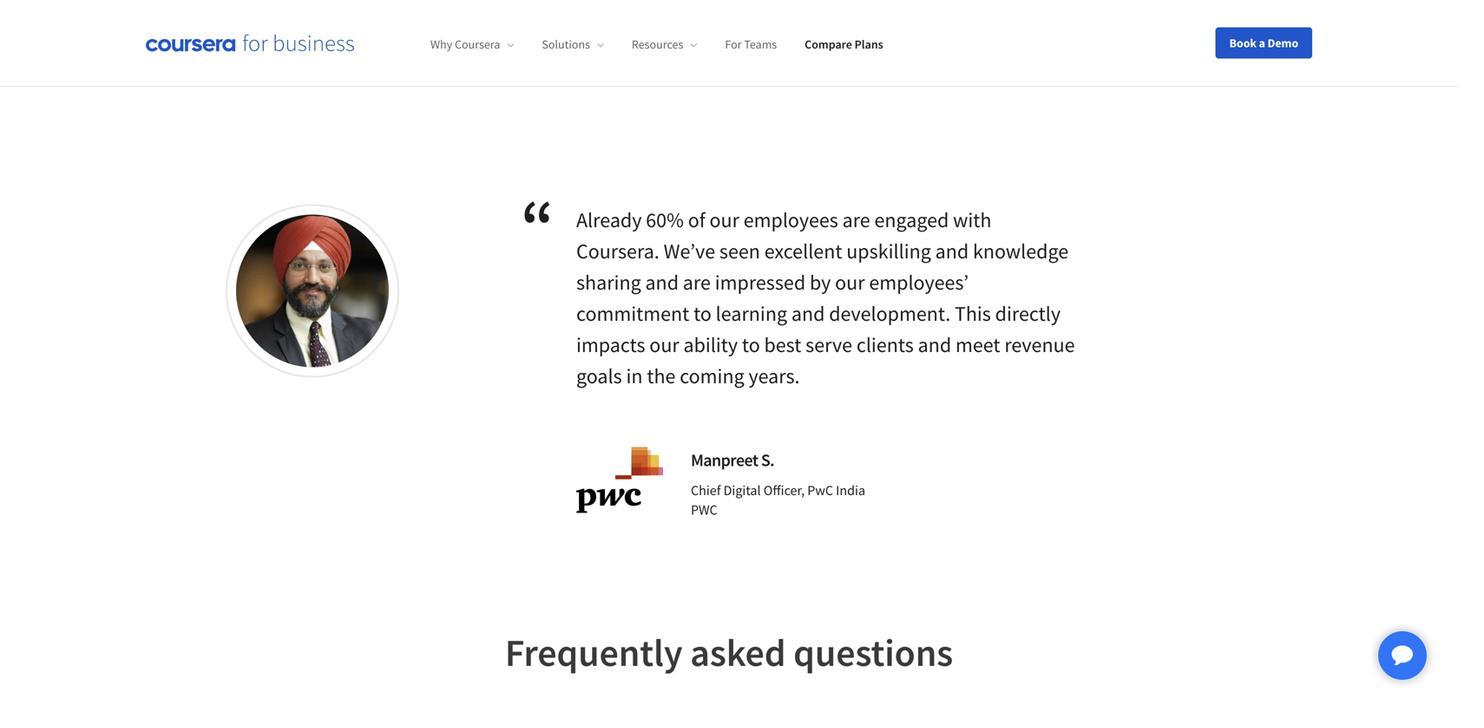 Task type: vqa. For each thing, say whether or not it's contained in the screenshot.
students
no



Task type: locate. For each thing, give the bounding box(es) containing it.
book a demo button
[[1216, 27, 1313, 59]]

0 vertical spatial our
[[710, 207, 740, 233]]

and left meet at right
[[918, 332, 952, 358]]

to
[[694, 301, 712, 327], [742, 332, 760, 358]]

1 horizontal spatial to
[[742, 332, 760, 358]]

already
[[576, 207, 642, 233]]

by
[[210, 43, 224, 60], [810, 270, 831, 296]]

1 vertical spatial by
[[810, 270, 831, 296]]

serve
[[806, 332, 853, 358]]

plans
[[855, 37, 883, 52]]

1 horizontal spatial for
[[302, 43, 318, 60]]

0 horizontal spatial to
[[694, 301, 712, 327]]

for
[[302, 43, 318, 60], [170, 64, 186, 81]]

0 horizontal spatial by
[[210, 43, 224, 60]]

and up serve
[[792, 301, 825, 327]]

pwc
[[808, 482, 833, 500]]

compare plans link
[[805, 37, 883, 52]]

for left u.s.
[[302, 43, 318, 60]]

1 vertical spatial our
[[835, 270, 865, 296]]

0 vertical spatial are
[[843, 207, 870, 233]]

our down the "upskilling"
[[835, 270, 865, 296]]

0 vertical spatial by
[[210, 43, 224, 60]]

why coursera link
[[431, 37, 514, 52]]

india
[[836, 482, 865, 500]]

by down excellent
[[810, 270, 831, 296]]

1 vertical spatial for
[[170, 64, 186, 81]]

to down learning
[[742, 332, 760, 358]]

for left 25
[[170, 64, 186, 81]]

1 vertical spatial are
[[683, 270, 711, 296]]

digital
[[724, 482, 761, 500]]

1 horizontal spatial our
[[710, 207, 740, 233]]

2 horizontal spatial our
[[835, 270, 865, 296]]

resources link
[[632, 37, 697, 52]]

and down the we've on the top left
[[645, 270, 679, 296]]

our up the
[[650, 332, 679, 358]]

in
[[626, 363, 643, 389]]

-
[[438, 43, 442, 60]]

0 horizontal spatial for
[[170, 64, 186, 81]]

1 horizontal spatial by
[[810, 270, 831, 296]]

2 vertical spatial our
[[650, 332, 679, 358]]

compare plans
[[805, 37, 883, 52]]

years.
[[749, 363, 800, 389]]

are up the "upskilling"
[[843, 207, 870, 233]]

are
[[843, 207, 870, 233], [683, 270, 711, 296]]

why coursera
[[431, 37, 500, 52]]

invoicing
[[445, 43, 498, 60]]

60%
[[646, 207, 684, 233]]

are down the we've on the top left
[[683, 270, 711, 296]]

our right of on the left top of page
[[710, 207, 740, 233]]

impacts
[[576, 332, 645, 358]]

officer,
[[764, 482, 805, 500]]

revenue
[[1005, 332, 1075, 358]]

manpreet
[[691, 450, 758, 471]]

we've
[[664, 238, 715, 264]]

best
[[764, 332, 802, 358]]

and
[[935, 238, 969, 264], [645, 270, 679, 296], [792, 301, 825, 327], [918, 332, 952, 358]]

billing by invoice (ach for u.s. customers only - invoicing for 25 or more licenses)
[[170, 43, 498, 81]]

seen
[[720, 238, 760, 264]]

impressed
[[715, 270, 806, 296]]

coursera.
[[576, 238, 660, 264]]

by up or
[[210, 43, 224, 60]]

this
[[955, 301, 991, 327]]

why
[[431, 37, 452, 52]]

frequently
[[505, 629, 683, 677]]

our
[[710, 207, 740, 233], [835, 270, 865, 296], [650, 332, 679, 358]]

engaged
[[875, 207, 949, 233]]

0 vertical spatial to
[[694, 301, 712, 327]]

a
[[1259, 35, 1265, 51]]

coursera
[[455, 37, 500, 52]]

to up ability
[[694, 301, 712, 327]]

development.
[[829, 301, 951, 327]]

billing
[[170, 43, 207, 60]]

meet
[[956, 332, 1000, 358]]

for
[[725, 37, 742, 52]]

frequently asked questions
[[505, 629, 953, 677]]



Task type: describe. For each thing, give the bounding box(es) containing it.
for teams
[[725, 37, 777, 52]]

coming
[[680, 363, 745, 389]]

upskilling
[[847, 238, 931, 264]]

knowledge
[[973, 238, 1069, 264]]

(ach
[[271, 43, 299, 60]]

get
[[696, 36, 717, 53]]

more
[[221, 64, 252, 81]]

clients
[[857, 332, 914, 358]]

asked
[[690, 629, 786, 677]]

sharing
[[576, 270, 641, 296]]

chief
[[691, 482, 721, 500]]

employees
[[744, 207, 838, 233]]

teams
[[744, 37, 777, 52]]

book a demo
[[1230, 35, 1299, 51]]

u.s.
[[321, 43, 344, 60]]

25
[[189, 64, 203, 81]]

resources
[[632, 37, 683, 52]]

of
[[688, 207, 706, 233]]

the
[[647, 363, 676, 389]]

already 60% of our employees are engaged with coursera. we've seen excellent upskilling and knowledge sharing and are impressed by our employees' commitment to learning and development. this directly impacts our ability to best serve clients and meet revenue goals in the coming years.
[[576, 207, 1075, 389]]

pwc logo image
[[576, 448, 663, 513]]

chief digital officer, pwc india pwc
[[691, 482, 865, 519]]

only
[[410, 43, 435, 60]]

compare
[[805, 37, 852, 52]]

commitment
[[576, 301, 690, 327]]

invoice
[[226, 43, 268, 60]]

questions
[[794, 629, 953, 677]]

by inside already 60% of our employees are engaged with coursera. we've seen excellent upskilling and knowledge sharing and are impressed by our employees' commitment to learning and development. this directly impacts our ability to best serve clients and meet revenue goals in the coming years.
[[810, 270, 831, 296]]

learning
[[716, 301, 787, 327]]

get started
[[696, 36, 764, 53]]

started
[[719, 36, 764, 53]]

excellent
[[765, 238, 842, 264]]

or
[[206, 64, 218, 81]]

manpreet s. image
[[236, 215, 389, 368]]

customers
[[347, 43, 407, 60]]

employees'
[[869, 270, 969, 296]]

with
[[953, 207, 992, 233]]

manpreet s.
[[691, 450, 774, 471]]

by inside the billing by invoice (ach for u.s. customers only - invoicing for 25 or more licenses)
[[210, 43, 224, 60]]

ability
[[684, 332, 738, 358]]

0 horizontal spatial are
[[683, 270, 711, 296]]

s.
[[761, 450, 774, 471]]

1 vertical spatial to
[[742, 332, 760, 358]]

get started link
[[668, 24, 792, 66]]

for teams link
[[725, 37, 777, 52]]

0 horizontal spatial our
[[650, 332, 679, 358]]

1 horizontal spatial are
[[843, 207, 870, 233]]

solutions
[[542, 37, 590, 52]]

goals
[[576, 363, 622, 389]]

demo
[[1268, 35, 1299, 51]]

coursera for business image
[[146, 34, 354, 52]]

licenses)
[[254, 64, 305, 81]]

book
[[1230, 35, 1257, 51]]

pwc
[[691, 502, 718, 519]]

directly
[[995, 301, 1061, 327]]

and down with
[[935, 238, 969, 264]]

solutions link
[[542, 37, 604, 52]]

0 vertical spatial for
[[302, 43, 318, 60]]



